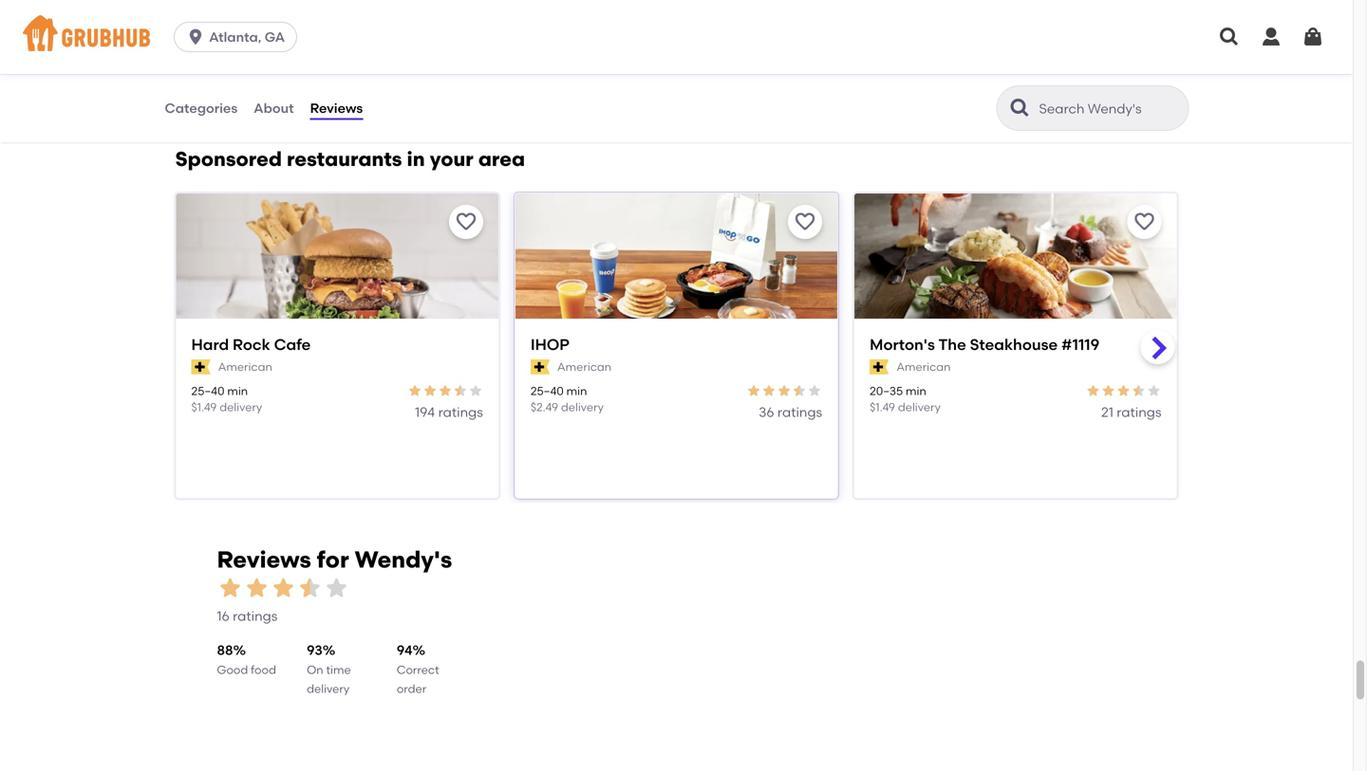 Task type: vqa. For each thing, say whether or not it's contained in the screenshot.
• Asian associated with Don't Break the Bank
no



Task type: locate. For each thing, give the bounding box(es) containing it.
2 horizontal spatial american
[[897, 360, 951, 374]]

min for morton's the steakhouse #1119
[[906, 384, 926, 398]]

delivery down 20–35
[[898, 401, 941, 415]]

wendy's
[[355, 546, 452, 574]]

delivery inside 25–40 min $1.49 delivery
[[219, 401, 262, 415]]

$2.49
[[531, 401, 558, 415]]

restaurants
[[287, 147, 402, 171]]

min down ihop
[[566, 384, 587, 398]]

delivery right $2.49
[[561, 401, 604, 415]]

food
[[251, 664, 276, 677]]

american down hard rock cafe
[[218, 360, 272, 374]]

reviews
[[310, 100, 363, 116], [217, 546, 311, 574]]

3 min from the left
[[906, 384, 926, 398]]

0 horizontal spatial american
[[218, 360, 272, 374]]

194
[[415, 405, 435, 421]]

ratings
[[438, 405, 483, 421], [777, 405, 822, 421], [1117, 405, 1162, 421], [233, 609, 278, 625]]

36 ratings
[[759, 405, 822, 421]]

1 25–40 from the left
[[191, 384, 224, 398]]

1 $1.49 from the left
[[191, 401, 217, 415]]

min inside 25–40 min $1.49 delivery
[[227, 384, 248, 398]]

1 horizontal spatial save this restaurant button
[[788, 205, 822, 239]]

0 horizontal spatial 25–40
[[191, 384, 224, 398]]

1 save this restaurant image from the left
[[455, 211, 477, 233]]

min right 20–35
[[906, 384, 926, 398]]

20–35
[[870, 384, 903, 398]]

$1.49 for morton's the steakhouse #1119
[[870, 401, 895, 415]]

25–40 up $2.49
[[531, 384, 564, 398]]

2 subscription pass image from the left
[[531, 360, 550, 375]]

0 vertical spatial reviews
[[310, 100, 363, 116]]

order
[[397, 683, 426, 697]]

reviews up restaurants
[[310, 100, 363, 116]]

2 $1.49 from the left
[[870, 401, 895, 415]]

delivery for hard rock cafe
[[219, 401, 262, 415]]

1 horizontal spatial min
[[566, 384, 587, 398]]

sponsored
[[175, 147, 282, 171]]

delivery inside 20–35 min $1.49 delivery
[[898, 401, 941, 415]]

subscription pass image down ihop
[[531, 360, 550, 375]]

min inside "25–40 min $2.49 delivery"
[[566, 384, 587, 398]]

1 save this restaurant button from the left
[[449, 205, 483, 239]]

1 vertical spatial reviews
[[217, 546, 311, 574]]

16
[[217, 609, 230, 625]]

1 horizontal spatial subscription pass image
[[531, 360, 550, 375]]

reviews inside button
[[310, 100, 363, 116]]

star icon image
[[407, 383, 422, 399], [422, 383, 437, 399], [437, 383, 453, 399], [453, 383, 468, 399], [453, 383, 468, 399], [468, 383, 483, 399], [746, 383, 762, 399], [762, 383, 777, 399], [777, 383, 792, 399], [792, 383, 807, 399], [792, 383, 807, 399], [807, 383, 822, 399], [1086, 383, 1101, 399], [1101, 383, 1116, 399], [1116, 383, 1131, 399], [1131, 383, 1146, 399], [1131, 383, 1146, 399], [1146, 383, 1162, 399], [217, 576, 244, 602], [244, 576, 270, 602], [270, 576, 297, 602], [297, 576, 323, 602], [297, 576, 323, 602], [323, 576, 350, 602]]

2 horizontal spatial save this restaurant button
[[1127, 205, 1162, 239]]

1 horizontal spatial $1.49
[[870, 401, 895, 415]]

subscription pass image for hard rock cafe
[[191, 360, 210, 375]]

reviews for wendy's
[[217, 546, 452, 574]]

search icon image
[[1009, 97, 1031, 120]]

$1.49 inside 25–40 min $1.49 delivery
[[191, 401, 217, 415]]

21
[[1101, 405, 1113, 421]]

delivery down time
[[307, 683, 350, 697]]

save this restaurant image
[[455, 211, 477, 233], [794, 211, 817, 233]]

3 save this restaurant button from the left
[[1127, 205, 1162, 239]]

delivery inside 93 on time delivery
[[307, 683, 350, 697]]

morton's the steakhouse #1119 link
[[870, 334, 1162, 355]]

25–40 inside "25–40 min $2.49 delivery"
[[531, 384, 564, 398]]

ratings right '16'
[[233, 609, 278, 625]]

hard
[[191, 335, 229, 354]]

american
[[218, 360, 272, 374], [557, 360, 612, 374], [897, 360, 951, 374]]

0 horizontal spatial save this restaurant image
[[455, 211, 477, 233]]

reviews up 16 ratings on the bottom
[[217, 546, 311, 574]]

ratings right 21
[[1117, 405, 1162, 421]]

$1.49
[[191, 401, 217, 415], [870, 401, 895, 415]]

rock
[[233, 335, 270, 354]]

1 horizontal spatial american
[[557, 360, 612, 374]]

svg image
[[1218, 26, 1241, 48], [1260, 26, 1283, 48], [1302, 26, 1324, 48], [186, 28, 205, 47]]

delivery down hard rock cafe
[[219, 401, 262, 415]]

subscription pass image down hard
[[191, 360, 210, 375]]

min down hard rock cafe
[[227, 384, 248, 398]]

25–40
[[191, 384, 224, 398], [531, 384, 564, 398]]

about button
[[253, 74, 295, 142]]

2 american from the left
[[557, 360, 612, 374]]

2 25–40 from the left
[[531, 384, 564, 398]]

21 ratings
[[1101, 405, 1162, 421]]

min inside 20–35 min $1.49 delivery
[[906, 384, 926, 398]]

ratings right 194
[[438, 405, 483, 421]]

min
[[227, 384, 248, 398], [566, 384, 587, 398], [906, 384, 926, 398]]

subscription pass image
[[870, 360, 889, 375]]

steakhouse
[[970, 335, 1058, 354]]

american down morton's
[[897, 360, 951, 374]]

0 horizontal spatial save this restaurant button
[[449, 205, 483, 239]]

1 horizontal spatial 25–40
[[531, 384, 564, 398]]

25–40 inside 25–40 min $1.49 delivery
[[191, 384, 224, 398]]

save this restaurant image for ihop
[[794, 211, 817, 233]]

16 ratings
[[217, 609, 278, 625]]

93 on time delivery
[[307, 643, 351, 697]]

delivery
[[219, 401, 262, 415], [561, 401, 604, 415], [898, 401, 941, 415], [307, 683, 350, 697]]

1 min from the left
[[227, 384, 248, 398]]

delivery inside "25–40 min $2.49 delivery"
[[561, 401, 604, 415]]

2 min from the left
[[566, 384, 587, 398]]

save this restaurant button
[[449, 205, 483, 239], [788, 205, 822, 239], [1127, 205, 1162, 239]]

2 save this restaurant image from the left
[[794, 211, 817, 233]]

subscription pass image for ihop
[[531, 360, 550, 375]]

3 american from the left
[[897, 360, 951, 374]]

$1.49 down hard
[[191, 401, 217, 415]]

ratings right 36
[[777, 405, 822, 421]]

0 horizontal spatial $1.49
[[191, 401, 217, 415]]

about
[[254, 100, 294, 116]]

1 american from the left
[[218, 360, 272, 374]]

ratings for hard rock cafe
[[438, 405, 483, 421]]

morton's the steakhouse #1119 logo image
[[855, 194, 1177, 353]]

atlanta, ga
[[209, 29, 285, 45]]

save this restaurant image
[[1133, 211, 1156, 233]]

1 horizontal spatial save this restaurant image
[[794, 211, 817, 233]]

0 horizontal spatial min
[[227, 384, 248, 398]]

subscription pass image
[[191, 360, 210, 375], [531, 360, 550, 375]]

save this restaurant image for hard rock cafe
[[455, 211, 477, 233]]

2 horizontal spatial min
[[906, 384, 926, 398]]

$1.49 down 20–35
[[870, 401, 895, 415]]

0 horizontal spatial subscription pass image
[[191, 360, 210, 375]]

1 subscription pass image from the left
[[191, 360, 210, 375]]

min for hard rock cafe
[[227, 384, 248, 398]]

$1.49 inside 20–35 min $1.49 delivery
[[870, 401, 895, 415]]

american up "25–40 min $2.49 delivery"
[[557, 360, 612, 374]]

25–40 down hard
[[191, 384, 224, 398]]



Task type: describe. For each thing, give the bounding box(es) containing it.
area
[[478, 147, 525, 171]]

ihop
[[531, 335, 570, 354]]

main navigation navigation
[[0, 0, 1353, 74]]

morton's the steakhouse #1119
[[870, 335, 1099, 354]]

94
[[397, 643, 412, 659]]

88 good food
[[217, 643, 276, 677]]

93
[[307, 643, 323, 659]]

94 correct order
[[397, 643, 439, 697]]

the
[[938, 335, 966, 354]]

194 ratings
[[415, 405, 483, 421]]

36
[[759, 405, 774, 421]]

reviews button
[[309, 74, 364, 142]]

atlanta,
[[209, 29, 261, 45]]

delivery for morton's the steakhouse #1119
[[898, 401, 941, 415]]

save this restaurant button for steakhouse
[[1127, 205, 1162, 239]]

20–35 min $1.49 delivery
[[870, 384, 941, 415]]

delivery for ihop
[[561, 401, 604, 415]]

categories button
[[164, 74, 238, 142]]

25–40 min $2.49 delivery
[[531, 384, 604, 415]]

25–40 for hard rock cafe
[[191, 384, 224, 398]]

2 save this restaurant button from the left
[[788, 205, 822, 239]]

save this restaurant button for cafe
[[449, 205, 483, 239]]

cafe
[[274, 335, 311, 354]]

25–40 for ihop
[[531, 384, 564, 398]]

svg image inside atlanta, ga button
[[186, 28, 205, 47]]

good
[[217, 664, 248, 677]]

american for hard rock cafe
[[218, 360, 272, 374]]

hard rock cafe logo image
[[176, 194, 498, 353]]

american for morton's the steakhouse #1119
[[897, 360, 951, 374]]

ihop link
[[531, 334, 822, 355]]

hard rock cafe
[[191, 335, 311, 354]]

$1.49 for hard rock cafe
[[191, 401, 217, 415]]

correct
[[397, 664, 439, 677]]

in
[[407, 147, 425, 171]]

ratings for ihop
[[777, 405, 822, 421]]

your
[[430, 147, 473, 171]]

for
[[317, 546, 349, 574]]

on
[[307, 664, 323, 677]]

time
[[326, 664, 351, 677]]

ga
[[265, 29, 285, 45]]

sponsored restaurants in your area
[[175, 147, 525, 171]]

88
[[217, 643, 233, 659]]

Search Wendy's search field
[[1037, 100, 1182, 118]]

morton's
[[870, 335, 935, 354]]

#1119
[[1061, 335, 1099, 354]]

ratings for morton's the steakhouse #1119
[[1117, 405, 1162, 421]]

ihop logo image
[[515, 194, 837, 353]]

american for ihop
[[557, 360, 612, 374]]

atlanta, ga button
[[174, 22, 305, 52]]

hard rock cafe link
[[191, 334, 483, 355]]

min for ihop
[[566, 384, 587, 398]]

25–40 min $1.49 delivery
[[191, 384, 262, 415]]

reviews for reviews for wendy's
[[217, 546, 311, 574]]

categories
[[165, 100, 237, 116]]

reviews for reviews
[[310, 100, 363, 116]]



